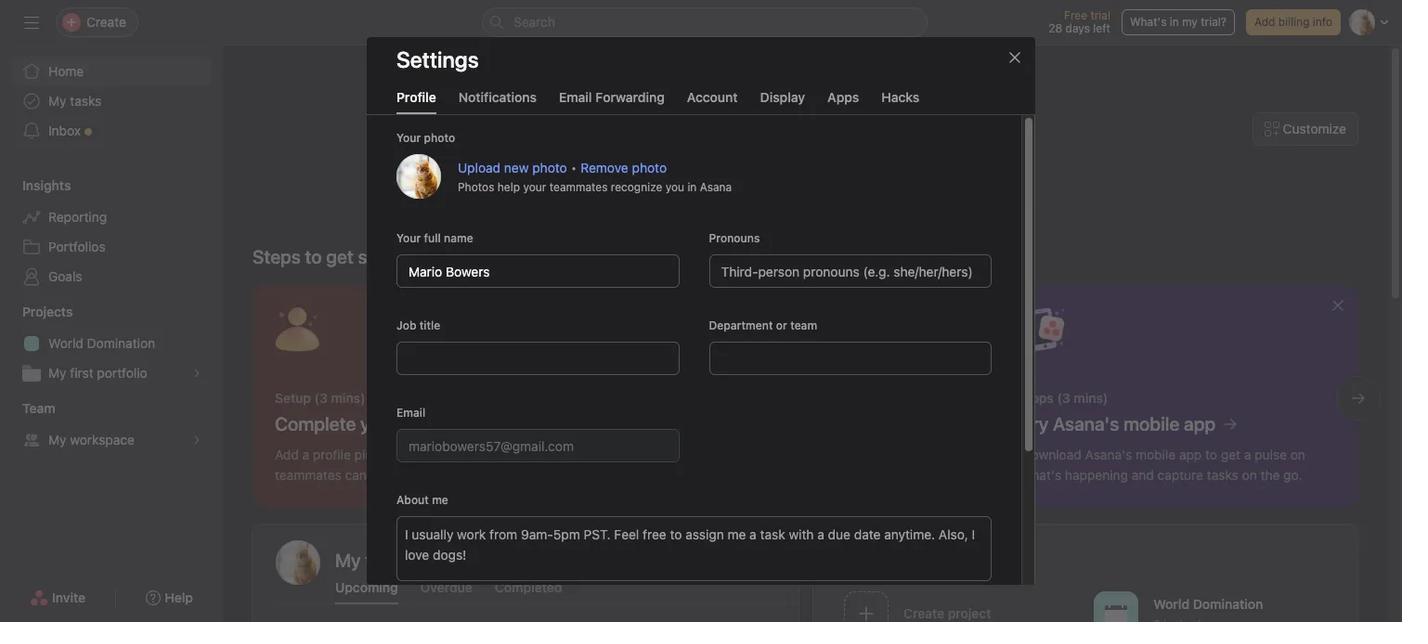 Task type: vqa. For each thing, say whether or not it's contained in the screenshot.
Reset
no



Task type: locate. For each thing, give the bounding box(es) containing it.
in left my
[[1170, 15, 1180, 29]]

1 vertical spatial your
[[397, 231, 421, 245]]

insights
[[22, 177, 71, 193]]

steps to get started
[[253, 246, 418, 268]]

2 horizontal spatial photo
[[632, 159, 667, 175]]

completed
[[495, 580, 562, 595]]

about
[[397, 493, 429, 507]]

insights element
[[0, 169, 223, 295]]

job title
[[397, 319, 441, 333]]

1 horizontal spatial world domination
[[1154, 597, 1263, 612]]

goals link
[[11, 262, 212, 292]]

teammates
[[550, 180, 608, 194]]

my left first
[[48, 365, 66, 381]]

upcoming button
[[335, 580, 398, 605]]

0 horizontal spatial email
[[397, 406, 426, 420]]

my inside 'link'
[[48, 365, 66, 381]]

photos
[[458, 180, 495, 194]]

upcoming
[[335, 580, 398, 595]]

your
[[397, 131, 421, 145], [397, 231, 421, 245]]

my tasks link
[[335, 548, 775, 574]]

world right the "calendar" image
[[1154, 597, 1190, 612]]

1 vertical spatial projects
[[837, 549, 905, 570]]

0 horizontal spatial world
[[48, 335, 83, 351]]

my down team
[[48, 432, 66, 448]]

0 horizontal spatial projects
[[22, 304, 73, 320]]

global element
[[0, 46, 223, 157]]

hide sidebar image
[[24, 15, 39, 30]]

1 your from the top
[[397, 131, 421, 145]]

search
[[514, 14, 555, 30]]

billing
[[1279, 15, 1310, 29]]

email up about
[[397, 406, 426, 420]]

1 horizontal spatial projects
[[837, 549, 905, 570]]

0 vertical spatial your
[[397, 131, 421, 145]]

photo up recognize at top
[[632, 159, 667, 175]]

0 horizontal spatial in
[[688, 180, 697, 194]]

world up first
[[48, 335, 83, 351]]

0 vertical spatial projects
[[22, 304, 73, 320]]

scroll card carousel right image
[[1352, 391, 1367, 406]]

world domination
[[48, 335, 155, 351], [1154, 597, 1263, 612]]

email inside button
[[559, 89, 592, 105]]

1 horizontal spatial domination
[[1193, 597, 1263, 612]]

0 horizontal spatial world domination link
[[11, 329, 212, 359]]

full
[[424, 231, 441, 245]]

forwarding
[[596, 89, 665, 105]]

photo
[[424, 131, 455, 145], [533, 159, 567, 175], [632, 159, 667, 175]]

world domination up my first portfolio
[[48, 335, 155, 351]]

inbox
[[48, 123, 81, 138]]

your photo
[[397, 131, 455, 145]]

photo down profile button
[[424, 131, 455, 145]]

world
[[48, 335, 83, 351], [1154, 597, 1190, 612]]

world domination right the "calendar" image
[[1154, 597, 1263, 612]]

1 vertical spatial world domination
[[1154, 597, 1263, 612]]

0 vertical spatial my
[[48, 93, 66, 109]]

28
[[1049, 21, 1063, 35]]

email
[[559, 89, 592, 105], [397, 406, 426, 420]]

add billing info button
[[1247, 9, 1341, 35]]

my workspace link
[[11, 425, 212, 455]]

your for your photo
[[397, 231, 421, 245]]

beginner
[[719, 234, 781, 251]]

account
[[687, 89, 738, 105]]

1 vertical spatial email
[[397, 406, 426, 420]]

2 my from the top
[[48, 365, 66, 381]]

0 vertical spatial world domination
[[48, 335, 155, 351]]

2 vertical spatial my
[[48, 432, 66, 448]]

customize button
[[1253, 112, 1359, 146]]

3 my from the top
[[48, 432, 66, 448]]

domination
[[87, 335, 155, 351], [1193, 597, 1263, 612]]

email for email
[[397, 406, 426, 420]]

overdue button
[[421, 580, 473, 605]]

0 horizontal spatial domination
[[87, 335, 155, 351]]

display button
[[761, 89, 806, 114]]

1 horizontal spatial world domination link
[[1087, 585, 1337, 622]]

0 horizontal spatial world domination
[[48, 335, 155, 351]]

my inside teams element
[[48, 432, 66, 448]]

1 vertical spatial world
[[1154, 597, 1190, 612]]

your left full
[[397, 231, 421, 245]]

1 vertical spatial my
[[48, 365, 66, 381]]

world domination link
[[11, 329, 212, 359], [1087, 585, 1337, 622]]

invite
[[52, 590, 86, 606]]

1 vertical spatial in
[[688, 180, 697, 194]]

0 vertical spatial world domination link
[[11, 329, 212, 359]]

photo left •
[[533, 159, 567, 175]]

0 vertical spatial email
[[559, 89, 592, 105]]

1 horizontal spatial in
[[1170, 15, 1180, 29]]

2 your from the top
[[397, 231, 421, 245]]

profile
[[397, 89, 436, 105]]

my tasks
[[335, 550, 410, 571]]

what's in my trial? button
[[1122, 9, 1236, 35]]

your down profile button
[[397, 131, 421, 145]]

my left tasks
[[48, 93, 66, 109]]

1 horizontal spatial email
[[559, 89, 592, 105]]

1 my from the top
[[48, 93, 66, 109]]

0 vertical spatial in
[[1170, 15, 1180, 29]]

close image
[[1008, 50, 1023, 65]]

recognize
[[611, 180, 663, 194]]

search button
[[482, 7, 928, 37]]

apps button
[[828, 89, 860, 114]]

mb
[[287, 555, 309, 571]]

you
[[666, 180, 685, 194]]

upload
[[458, 159, 501, 175]]

0 vertical spatial domination
[[87, 335, 155, 351]]

1 vertical spatial world domination link
[[1087, 585, 1337, 622]]

notifications
[[459, 89, 537, 105]]

None text field
[[397, 255, 680, 288], [397, 342, 680, 375], [709, 342, 992, 375], [397, 429, 680, 463], [397, 255, 680, 288], [397, 342, 680, 375], [709, 342, 992, 375], [397, 429, 680, 463]]

afternoon,
[[741, 158, 869, 193]]

profile button
[[397, 89, 436, 114]]

in
[[1170, 15, 1180, 29], [688, 180, 697, 194]]

•
[[571, 159, 577, 175]]

insights button
[[0, 177, 71, 195]]

my inside global element
[[48, 93, 66, 109]]

0 vertical spatial world
[[48, 335, 83, 351]]

in right you
[[688, 180, 697, 194]]

reporting
[[48, 209, 107, 225]]

my for my tasks
[[48, 93, 66, 109]]

world inside projects element
[[48, 335, 83, 351]]

name
[[444, 231, 474, 245]]

new
[[504, 159, 529, 175]]

settings
[[397, 46, 479, 72]]

what's in my trial?
[[1131, 15, 1227, 29]]

workspace
[[70, 432, 135, 448]]

email left the forwarding
[[559, 89, 592, 105]]

hacks button
[[882, 89, 920, 114]]

upload new photo • remove photo photos help your teammates recognize you in asana
[[458, 159, 732, 194]]

email for email forwarding
[[559, 89, 592, 105]]

1 vertical spatial domination
[[1193, 597, 1263, 612]]

portfolios link
[[11, 232, 212, 262]]

create project
[[903, 605, 991, 621]]



Task type: describe. For each thing, give the bounding box(es) containing it.
tasks
[[70, 93, 102, 109]]

customize
[[1284, 121, 1347, 137]]

left
[[1094, 21, 1111, 35]]

upload new photo image
[[397, 154, 441, 199]]

goals
[[48, 268, 82, 284]]

team
[[791, 319, 818, 333]]

your for settings
[[397, 131, 421, 145]]

or
[[776, 319, 788, 333]]

my first portfolio link
[[11, 359, 212, 388]]

upload new photo button
[[458, 159, 567, 175]]

inbox link
[[11, 116, 212, 146]]

world domination inside projects element
[[48, 335, 155, 351]]

apps
[[828, 89, 860, 105]]

world domination link inside projects element
[[11, 329, 212, 359]]

free
[[1065, 8, 1088, 22]]

team
[[22, 400, 55, 416]]

days
[[1066, 21, 1091, 35]]

job
[[397, 319, 417, 333]]

overdue
[[421, 580, 473, 595]]

mario
[[876, 158, 948, 193]]

Third-person pronouns (e.g. she/her/hers) text field
[[709, 255, 992, 288]]

to
[[305, 246, 322, 268]]

reporting link
[[11, 203, 212, 232]]

first
[[70, 365, 93, 381]]

my for my first portfolio
[[48, 365, 66, 381]]

title
[[420, 319, 441, 333]]

home link
[[11, 57, 212, 86]]

add
[[1255, 15, 1276, 29]]

calendar image
[[1105, 602, 1128, 622]]

notifications button
[[459, 89, 537, 114]]

email forwarding button
[[559, 89, 665, 114]]

trial
[[1091, 8, 1111, 22]]

my
[[1183, 15, 1198, 29]]

my workspace
[[48, 432, 135, 448]]

department or team
[[709, 319, 818, 333]]

home
[[48, 63, 84, 79]]

steps
[[253, 246, 301, 268]]

projects element
[[0, 295, 223, 392]]

my for my workspace
[[48, 432, 66, 448]]

your
[[523, 180, 547, 194]]

help
[[498, 180, 520, 194]]

display
[[761, 89, 806, 105]]

department
[[709, 319, 773, 333]]

in inside what's in my trial? button
[[1170, 15, 1180, 29]]

my tasks link
[[11, 86, 212, 116]]

me
[[432, 493, 449, 507]]

projects button
[[0, 303, 73, 321]]

hacks
[[882, 89, 920, 105]]

good
[[664, 158, 734, 193]]

completed button
[[495, 580, 562, 605]]

email forwarding
[[559, 89, 665, 105]]

portfolio
[[97, 365, 147, 381]]

invite button
[[18, 582, 98, 615]]

my tasks
[[48, 93, 102, 109]]

create project link
[[837, 585, 1087, 622]]

portfolios
[[48, 239, 106, 255]]

your full name
[[397, 231, 474, 245]]

0 horizontal spatial photo
[[424, 131, 455, 145]]

search list box
[[482, 7, 928, 37]]

domination inside projects element
[[87, 335, 155, 351]]

what's
[[1131, 15, 1167, 29]]

info
[[1313, 15, 1333, 29]]

remove photo button
[[581, 159, 667, 175]]

asana
[[700, 180, 732, 194]]

1 horizontal spatial world
[[1154, 597, 1190, 612]]

good afternoon, mario
[[664, 158, 948, 193]]

add billing info
[[1255, 15, 1333, 29]]

trial?
[[1201, 15, 1227, 29]]

get started
[[326, 246, 418, 268]]

pronouns
[[709, 231, 760, 245]]

my first portfolio
[[48, 365, 147, 381]]

teams element
[[0, 392, 223, 459]]

I usually work from 9am-5pm PST. Feel free to assign me a task with a due date anytime. Also, I love dogs! text field
[[397, 517, 992, 582]]

remove
[[581, 159, 629, 175]]

about me
[[397, 493, 449, 507]]

account button
[[687, 89, 738, 114]]

in inside upload new photo • remove photo photos help your teammates recognize you in asana
[[688, 180, 697, 194]]

projects inside dropdown button
[[22, 304, 73, 320]]

free trial 28 days left
[[1049, 8, 1111, 35]]

1 horizontal spatial photo
[[533, 159, 567, 175]]



